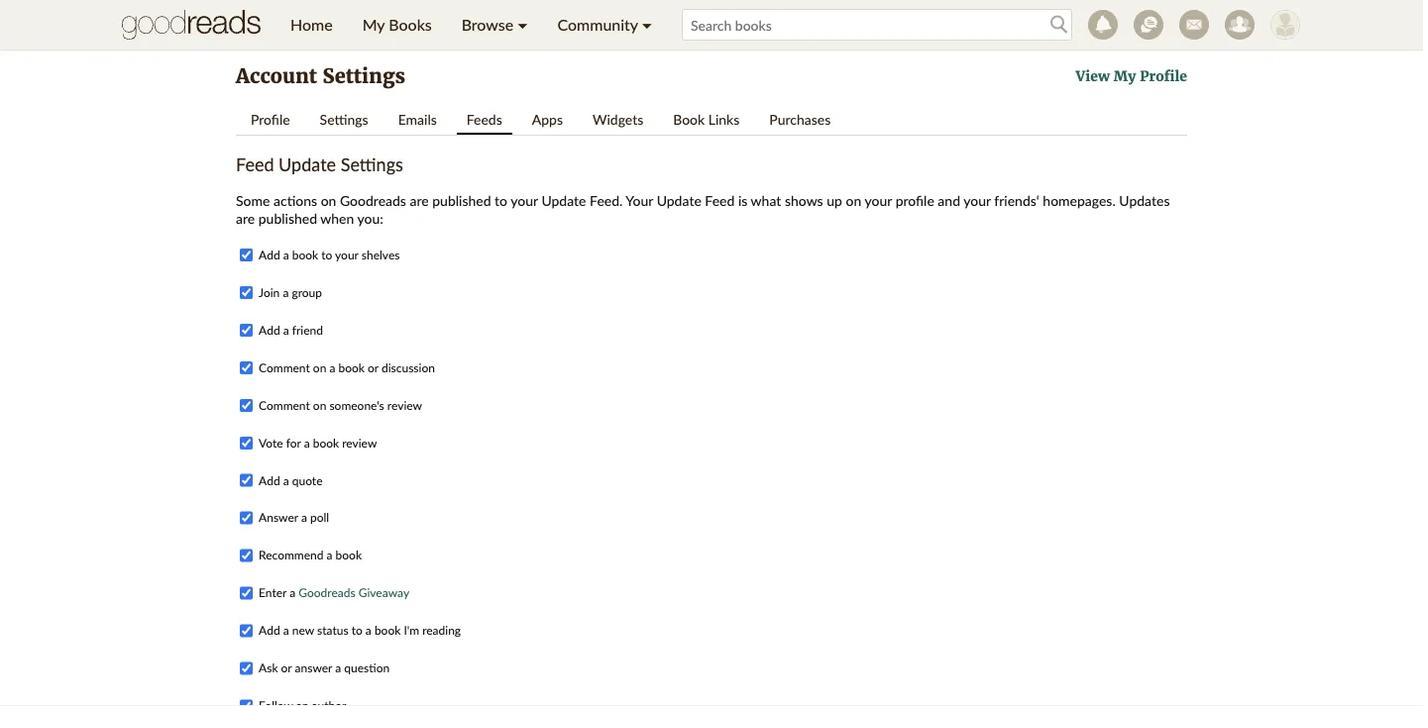 Task type: vqa. For each thing, say whether or not it's contained in the screenshot.
Eagle
no



Task type: locate. For each thing, give the bounding box(es) containing it.
on
[[321, 192, 337, 209], [846, 192, 862, 209], [313, 361, 327, 375], [313, 398, 327, 413]]

feed update settings
[[236, 154, 403, 176]]

Answer a poll checkbox
[[240, 512, 253, 525]]

a left new
[[283, 624, 289, 639]]

add right add a friend checkbox
[[259, 323, 280, 338]]

1 horizontal spatial are
[[410, 192, 429, 209]]

answer
[[295, 662, 332, 676]]

1 vertical spatial comment
[[259, 398, 310, 413]]

feed up some
[[236, 154, 274, 176]]

1 horizontal spatial or
[[368, 361, 379, 375]]

some actions on goodreads are published to your update feed. your update   feed is what shows up on your profile and your friends' homepages. updates are published when you:
[[236, 192, 1171, 227]]

add for add a new status to a book i'm reading
[[259, 624, 280, 639]]

goodreads up status at left bottom
[[299, 587, 356, 601]]

update left feed.
[[542, 192, 586, 209]]

0 vertical spatial my
[[363, 15, 385, 34]]

0 vertical spatial published
[[433, 192, 491, 209]]

what
[[751, 192, 782, 209]]

1 vertical spatial are
[[236, 210, 255, 227]]

goodreads
[[340, 192, 406, 209], [299, 587, 356, 601]]

goodreads up the you:
[[340, 192, 406, 209]]

Add a quote checkbox
[[240, 475, 253, 488]]

community ▾ button
[[543, 0, 667, 50]]

for
[[286, 436, 301, 450]]

1 vertical spatial my
[[1114, 67, 1137, 85]]

your
[[511, 192, 538, 209], [865, 192, 892, 209], [964, 192, 991, 209], [335, 248, 359, 262]]

a right answer
[[335, 662, 341, 676]]

browse ▾
[[462, 15, 528, 34]]

comment for comment on a book or discussion
[[259, 361, 310, 375]]

profile down "my group discussions" image
[[1141, 67, 1188, 85]]

0 vertical spatial to
[[495, 192, 508, 209]]

1 vertical spatial profile
[[251, 111, 290, 127]]

discussion
[[382, 361, 435, 375]]

my left the 'books'
[[363, 15, 385, 34]]

settings down settings link
[[341, 154, 403, 176]]

or right the ask
[[281, 662, 292, 676]]

are
[[410, 192, 429, 209], [236, 210, 255, 227]]

books
[[389, 15, 432, 34]]

update right "your"
[[657, 192, 702, 209]]

or left discussion
[[368, 361, 379, 375]]

is
[[739, 192, 748, 209]]

review down discussion
[[388, 398, 422, 413]]

or
[[368, 361, 379, 375], [281, 662, 292, 676]]

book up goodreads giveaway "link"
[[336, 549, 362, 563]]

a right "enter"
[[290, 587, 296, 601]]

Ask or answer a question checkbox
[[240, 663, 253, 676]]

comment
[[259, 361, 310, 375], [259, 398, 310, 413]]

are down emails at left top
[[410, 192, 429, 209]]

profile
[[896, 192, 935, 209]]

0 vertical spatial are
[[410, 192, 429, 209]]

on left someone's
[[313, 398, 327, 413]]

a up comment on someone's review
[[330, 361, 336, 375]]

1 vertical spatial settings
[[320, 111, 369, 127]]

book
[[292, 248, 318, 262], [339, 361, 365, 375], [313, 436, 339, 450], [336, 549, 362, 563], [375, 624, 401, 639]]

on down friend
[[313, 361, 327, 375]]

a right for at the bottom of page
[[304, 436, 310, 450]]

0 horizontal spatial my
[[363, 15, 385, 34]]

to down feeds link
[[495, 192, 508, 209]]

0 vertical spatial feed
[[236, 154, 274, 176]]

1 horizontal spatial feed
[[705, 192, 735, 209]]

1 vertical spatial to
[[322, 248, 332, 262]]

profile link
[[241, 105, 300, 133]]

a left poll
[[301, 511, 307, 526]]

0 horizontal spatial feed
[[236, 154, 274, 176]]

actions
[[274, 192, 317, 209]]

my right view
[[1114, 67, 1137, 85]]

0 horizontal spatial update
[[279, 154, 336, 176]]

group
[[292, 285, 322, 300]]

published down actions
[[259, 210, 317, 227]]

a right join
[[283, 285, 289, 300]]

status
[[317, 624, 349, 639]]

comment right comment on someone's review checkbox
[[259, 398, 310, 413]]

profile down account
[[251, 111, 290, 127]]

1 horizontal spatial profile
[[1141, 67, 1188, 85]]

when
[[321, 210, 354, 227]]

answer a poll
[[259, 511, 329, 526]]

a
[[283, 248, 289, 262], [283, 285, 289, 300], [283, 323, 289, 338], [330, 361, 336, 375], [304, 436, 310, 450], [283, 474, 289, 488], [301, 511, 307, 526], [327, 549, 333, 563], [290, 587, 296, 601], [283, 624, 289, 639], [366, 624, 372, 639], [335, 662, 341, 676]]

None checkbox
[[240, 588, 253, 600]]

settings up settings link
[[323, 64, 406, 89]]

settings
[[323, 64, 406, 89], [320, 111, 369, 127], [341, 154, 403, 176]]

to right status at left bottom
[[352, 624, 363, 639]]

purchases link
[[760, 105, 841, 133]]

review
[[388, 398, 422, 413], [342, 436, 377, 450]]

apps
[[532, 111, 563, 127]]

Comment on someone's review checkbox
[[240, 399, 253, 412]]

▾ for community ▾
[[642, 15, 652, 34]]

settings down account settings
[[320, 111, 369, 127]]

0 vertical spatial profile
[[1141, 67, 1188, 85]]

2 horizontal spatial to
[[495, 192, 508, 209]]

published
[[433, 192, 491, 209], [259, 210, 317, 227]]

1 horizontal spatial ▾
[[642, 15, 652, 34]]

your right and
[[964, 192, 991, 209]]

Join a group checkbox
[[240, 286, 253, 299]]

update up actions
[[279, 154, 336, 176]]

update
[[279, 154, 336, 176], [542, 192, 586, 209], [657, 192, 702, 209]]

my books
[[363, 15, 432, 34]]

add for add a quote
[[259, 474, 280, 488]]

feed
[[236, 154, 274, 176], [705, 192, 735, 209]]

your left shelves on the top left
[[335, 248, 359, 262]]

4 add from the top
[[259, 624, 280, 639]]

are down some
[[236, 210, 255, 227]]

0 horizontal spatial profile
[[251, 111, 290, 127]]

on right up
[[846, 192, 862, 209]]

▾ for browse ▾
[[518, 15, 528, 34]]

add right add a new status to a book i'm reading checkbox
[[259, 624, 280, 639]]

1 vertical spatial published
[[259, 210, 317, 227]]

to
[[495, 192, 508, 209], [322, 248, 332, 262], [352, 624, 363, 639]]

▾ right "browse"
[[518, 15, 528, 34]]

your
[[626, 192, 654, 209]]

Search books text field
[[682, 9, 1073, 41]]

▾
[[518, 15, 528, 34], [642, 15, 652, 34]]

0 vertical spatial comment
[[259, 361, 310, 375]]

0 horizontal spatial or
[[281, 662, 292, 676]]

0 horizontal spatial ▾
[[518, 15, 528, 34]]

Follow an author checkbox
[[240, 701, 253, 707]]

view
[[1076, 67, 1110, 85]]

1 vertical spatial feed
[[705, 192, 735, 209]]

feeds link
[[457, 105, 512, 135]]

a up join a group
[[283, 248, 289, 262]]

2 add from the top
[[259, 323, 280, 338]]

review down someone's
[[342, 436, 377, 450]]

a left quote
[[283, 474, 289, 488]]

view my profile
[[1076, 67, 1188, 85]]

you:
[[358, 210, 384, 227]]

▾ inside popup button
[[518, 15, 528, 34]]

0 vertical spatial review
[[388, 398, 422, 413]]

comment right comment on a book or discussion checkbox
[[259, 361, 310, 375]]

1 ▾ from the left
[[518, 15, 528, 34]]

giveaway
[[359, 587, 410, 601]]

my inside menu
[[363, 15, 385, 34]]

1 comment from the top
[[259, 361, 310, 375]]

profile
[[1141, 67, 1188, 85], [251, 111, 290, 127]]

i'm
[[404, 624, 419, 639]]

Comment on a book or discussion checkbox
[[240, 362, 253, 375]]

2 comment from the top
[[259, 398, 310, 413]]

friend
[[292, 323, 323, 338]]

account settings
[[236, 64, 406, 89]]

book links link
[[664, 105, 750, 133]]

comment on someone's review
[[259, 398, 422, 413]]

your left feed.
[[511, 192, 538, 209]]

account
[[236, 64, 317, 89]]

feed inside "some actions on goodreads are published to your update feed. your update   feed is what shows up on your profile and your friends' homepages. updates are published when you:"
[[705, 192, 735, 209]]

add right add a quote checkbox
[[259, 474, 280, 488]]

1 vertical spatial review
[[342, 436, 377, 450]]

shelves
[[362, 248, 400, 262]]

add a quote
[[259, 474, 323, 488]]

some
[[236, 192, 270, 209]]

Vote for a book review checkbox
[[240, 437, 253, 450]]

my
[[363, 15, 385, 34], [1114, 67, 1137, 85]]

feed left is on the right top of page
[[705, 192, 735, 209]]

to down when
[[322, 248, 332, 262]]

▾ right community
[[642, 15, 652, 34]]

2 ▾ from the left
[[642, 15, 652, 34]]

0 vertical spatial goodreads
[[340, 192, 406, 209]]

2 vertical spatial to
[[352, 624, 363, 639]]

friends'
[[995, 192, 1040, 209]]

book up group
[[292, 248, 318, 262]]

1 horizontal spatial to
[[352, 624, 363, 639]]

3 add from the top
[[259, 474, 280, 488]]

published down feeds link
[[433, 192, 491, 209]]

add
[[259, 248, 280, 262], [259, 323, 280, 338], [259, 474, 280, 488], [259, 624, 280, 639]]

▾ inside dropdown button
[[642, 15, 652, 34]]

1 add from the top
[[259, 248, 280, 262]]

add right add a book to your shelves option
[[259, 248, 280, 262]]

2 horizontal spatial update
[[657, 192, 702, 209]]

menu
[[276, 0, 667, 50]]



Task type: describe. For each thing, give the bounding box(es) containing it.
browse
[[462, 15, 514, 34]]

add a new status to a book i'm reading
[[259, 624, 461, 639]]

Add a friend checkbox
[[240, 324, 253, 337]]

join a group
[[259, 285, 322, 300]]

updates
[[1120, 192, 1171, 209]]

browse ▾ button
[[447, 0, 543, 50]]

new
[[292, 624, 314, 639]]

on up when
[[321, 192, 337, 209]]

ask or answer a question
[[259, 662, 390, 676]]

Add a book to your shelves checkbox
[[240, 249, 253, 262]]

community ▾
[[558, 15, 652, 34]]

someone's
[[330, 398, 385, 413]]

0 horizontal spatial are
[[236, 210, 255, 227]]

book left the i'm
[[375, 624, 401, 639]]

answer
[[259, 511, 298, 526]]

widgets link
[[583, 105, 654, 133]]

recommend a book
[[259, 549, 362, 563]]

comment on a book or discussion
[[259, 361, 435, 375]]

add for add a book to your shelves
[[259, 248, 280, 262]]

view my profile link
[[1076, 67, 1188, 85]]

1 horizontal spatial published
[[433, 192, 491, 209]]

inbox image
[[1180, 10, 1210, 40]]

vote for a book review
[[259, 436, 377, 450]]

homepages.
[[1043, 192, 1116, 209]]

2 vertical spatial settings
[[341, 154, 403, 176]]

1 vertical spatial or
[[281, 662, 292, 676]]

reading
[[423, 624, 461, 639]]

settings link
[[310, 105, 378, 133]]

1 horizontal spatial update
[[542, 192, 586, 209]]

0 vertical spatial settings
[[323, 64, 406, 89]]

up
[[827, 192, 843, 209]]

emails link
[[388, 105, 447, 133]]

a up enter a goodreads giveaway at left bottom
[[327, 549, 333, 563]]

emails
[[398, 111, 437, 127]]

recommend
[[259, 549, 324, 563]]

book links
[[673, 111, 740, 127]]

menu containing home
[[276, 0, 667, 50]]

0 horizontal spatial to
[[322, 248, 332, 262]]

home
[[291, 15, 333, 34]]

0 horizontal spatial published
[[259, 210, 317, 227]]

feeds
[[467, 111, 502, 127]]

a left friend
[[283, 323, 289, 338]]

purchases
[[770, 111, 831, 127]]

quote
[[292, 474, 323, 488]]

goodreads inside "some actions on goodreads are published to your update feed. your update   feed is what shows up on your profile and your friends' homepages. updates are published when you:"
[[340, 192, 406, 209]]

1 horizontal spatial review
[[388, 398, 422, 413]]

1 vertical spatial goodreads
[[299, 587, 356, 601]]

feed.
[[590, 192, 623, 209]]

bob builder image
[[1271, 10, 1301, 40]]

notifications image
[[1089, 10, 1118, 40]]

book
[[673, 111, 705, 127]]

enter
[[259, 587, 287, 601]]

ask
[[259, 662, 278, 676]]

book right for at the bottom of page
[[313, 436, 339, 450]]

comment for comment on someone's review
[[259, 398, 310, 413]]

add for add a friend
[[259, 323, 280, 338]]

book up someone's
[[339, 361, 365, 375]]

Add a new status to a book I'm reading checkbox
[[240, 625, 253, 638]]

to inside "some actions on goodreads are published to your update feed. your update   feed is what shows up on your profile and your friends' homepages. updates are published when you:"
[[495, 192, 508, 209]]

enter a goodreads giveaway
[[259, 587, 410, 601]]

shows
[[785, 192, 824, 209]]

my group discussions image
[[1134, 10, 1164, 40]]

add a friend
[[259, 323, 323, 338]]

widgets
[[593, 111, 644, 127]]

friend requests image
[[1226, 10, 1255, 40]]

Recommend a book checkbox
[[240, 550, 253, 563]]

vote
[[259, 436, 283, 450]]

goodreads giveaway link
[[299, 587, 410, 601]]

and
[[938, 192, 961, 209]]

home link
[[276, 0, 348, 50]]

Search for books to add to your shelves search field
[[682, 9, 1073, 41]]

my books link
[[348, 0, 447, 50]]

links
[[709, 111, 740, 127]]

your left profile
[[865, 192, 892, 209]]

question
[[344, 662, 390, 676]]

1 horizontal spatial my
[[1114, 67, 1137, 85]]

join
[[259, 285, 280, 300]]

0 vertical spatial or
[[368, 361, 379, 375]]

community
[[558, 15, 638, 34]]

poll
[[310, 511, 329, 526]]

apps link
[[522, 105, 573, 133]]

0 horizontal spatial review
[[342, 436, 377, 450]]

a right status at left bottom
[[366, 624, 372, 639]]

add a book to your shelves
[[259, 248, 400, 262]]



